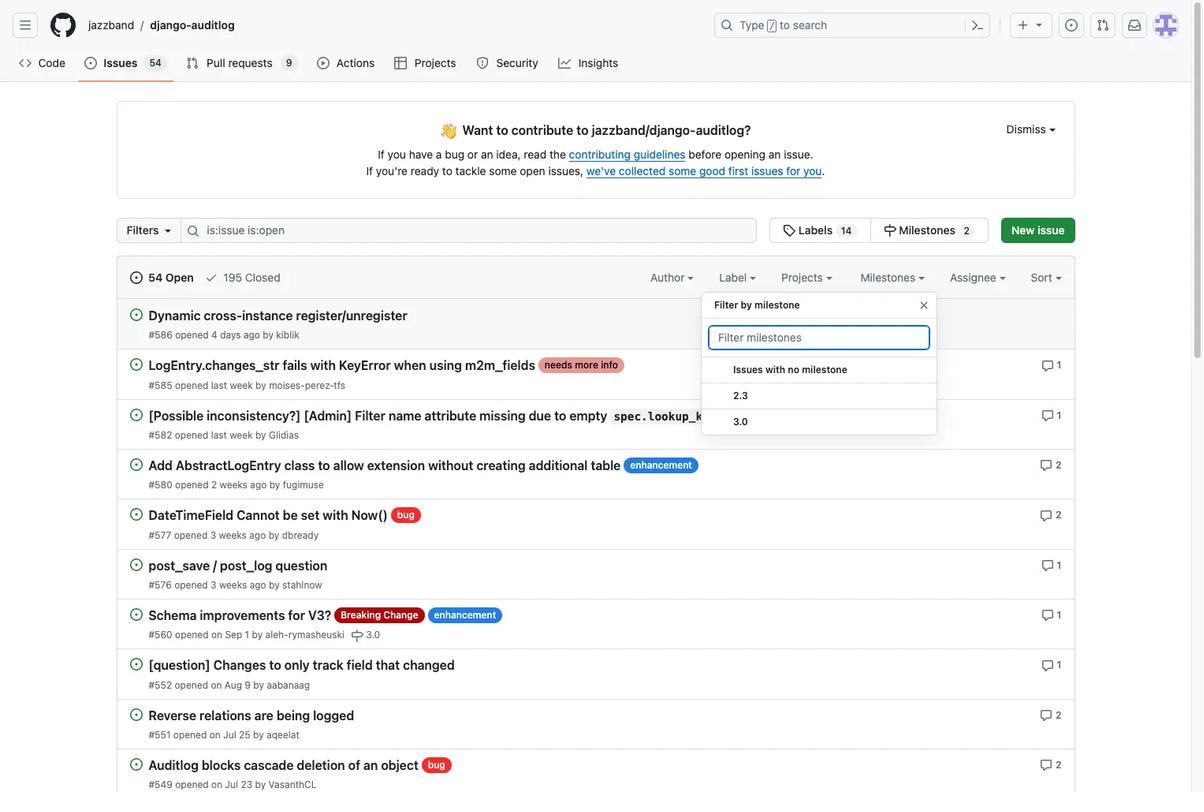 Task type: locate. For each thing, give the bounding box(es) containing it.
milestones up "close menu" icon
[[861, 271, 919, 284]]

milestone up 2.3 link
[[802, 364, 848, 376]]

blocks
[[202, 758, 241, 772]]

opened inside [question] changes to only track field that changed #552             opened on aug 9 by aabanaag
[[175, 679, 208, 691]]

issue opened image left git pull request icon
[[1066, 19, 1078, 32]]

1 horizontal spatial some
[[669, 164, 697, 177]]

vasanthcl link
[[269, 779, 317, 791]]

spec.lookup_kwarg
[[614, 410, 730, 423]]

#585             opened last week by moises-perez-tfs
[[149, 379, 346, 391]]

4 open issue element from the top
[[130, 457, 142, 471]]

0 horizontal spatial if
[[367, 164, 373, 177]]

0 horizontal spatial needs more info link
[[539, 358, 625, 373]]

open issue image for post_save / post_log question
[[130, 558, 142, 571]]

post_save / post_log question #576             opened 3 weeks ago by stahlnow
[[149, 558, 328, 591]]

filter left name
[[355, 409, 386, 423]]

1 horizontal spatial filter
[[715, 299, 739, 311]]

last up abstractlogentry
[[211, 429, 227, 441]]

dbready
[[282, 529, 319, 541]]

0 vertical spatial jul
[[223, 729, 236, 741]]

needs more info up 'empty'
[[545, 359, 618, 371]]

label
[[720, 271, 750, 284]]

1 2 link from the top
[[1041, 457, 1062, 472]]

2 1 link from the top
[[1042, 408, 1062, 422]]

shield image
[[476, 57, 489, 69]]

1 horizontal spatial issues
[[734, 364, 763, 376]]

bug link for datetimefield cannot be set with now()
[[391, 507, 421, 523]]

open issue image left add
[[130, 458, 142, 471]]

1 vertical spatial 3.0
[[366, 629, 380, 641]]

1 1 link from the top
[[1042, 358, 1062, 372]]

enhancement down "spec.lookup_kwarg"
[[630, 459, 693, 471]]

milestones inside popup button
[[861, 271, 919, 284]]

enhancement link
[[624, 457, 699, 473], [428, 607, 503, 623]]

0 horizontal spatial some
[[489, 164, 517, 177]]

1 last from the top
[[211, 379, 227, 391]]

reverse relations are being logged link
[[149, 708, 354, 722]]

0 vertical spatial bug link
[[391, 507, 421, 523]]

0 vertical spatial weeks
[[220, 479, 248, 491]]

0 vertical spatial last
[[211, 379, 227, 391]]

on
[[211, 629, 222, 641], [211, 679, 222, 691], [210, 729, 221, 741], [211, 779, 223, 791]]

jul left 25
[[223, 729, 236, 741]]

1 horizontal spatial bug link
[[422, 757, 452, 773]]

1 open issue image from the top
[[130, 408, 142, 421]]

1 vertical spatial projects
[[782, 271, 826, 284]]

0 vertical spatial needs
[[545, 359, 573, 371]]

3 down datetimefield
[[210, 529, 216, 541]]

4
[[211, 329, 218, 341]]

[question] changes to only track field that changed #552             opened on aug 9 by aabanaag
[[149, 658, 455, 691]]

2 horizontal spatial /
[[770, 21, 775, 32]]

menu
[[701, 286, 938, 448]]

3 open issue element from the top
[[130, 408, 142, 421]]

opened inside 'reverse relations are being logged #551             opened on jul 25 by aqeelat'
[[173, 729, 207, 741]]

bug link for auditlog blocks cascade deletion of an object
[[422, 757, 452, 773]]

opened down reverse
[[173, 729, 207, 741]]

54 right issue opened icon
[[148, 271, 163, 284]]

have
[[409, 148, 433, 161]]

security link
[[470, 51, 546, 75]]

are
[[255, 708, 274, 722]]

1 vertical spatial enhancement link
[[428, 607, 503, 623]]

3.0 right milestone image at the bottom of page
[[366, 629, 380, 641]]

1 link for [possible inconsistency?] [admin] filter name attribute missing due to empty
[[1042, 408, 1062, 422]]

1 vertical spatial weeks
[[219, 529, 247, 541]]

an
[[481, 148, 494, 161], [769, 148, 781, 161], [364, 758, 378, 772]]

empty
[[570, 409, 608, 423]]

2 for 3rd 2 link from the top of the page
[[1056, 709, 1062, 721]]

due
[[529, 409, 551, 423]]

milestones for milestones 2
[[899, 223, 956, 237]]

Filter milestones text field
[[708, 325, 931, 350]]

/ left "post_log"
[[213, 558, 217, 573]]

bug link right now()
[[391, 507, 421, 523]]

bug
[[445, 148, 465, 161], [397, 509, 415, 521], [428, 759, 446, 771]]

needs more info link down 2.3
[[736, 408, 823, 423]]

when
[[394, 359, 426, 373]]

1 vertical spatial 9
[[245, 679, 251, 691]]

3 open issue image from the top
[[130, 658, 142, 671]]

/ for type
[[770, 21, 775, 32]]

for inside the if you have a bug or an idea, read the contributing guidelines before opening an issue. if you're ready to tackle some open issues, we've collected some good first issues for you .
[[787, 164, 801, 177]]

1 horizontal spatial /
[[213, 558, 217, 573]]

open issue element for datetimefield cannot be set with now()
[[130, 507, 142, 521]]

assignee
[[951, 271, 1000, 284]]

[possible
[[149, 409, 204, 423]]

issue opened image for git pull request image at the left top of the page
[[85, 57, 97, 69]]

new issue link
[[1002, 218, 1076, 243]]

extension
[[367, 459, 425, 473]]

needs more info link up 'empty'
[[539, 358, 625, 373]]

1 vertical spatial bug
[[397, 509, 415, 521]]

open issue element for [possible inconsistency?] [admin] filter name attribute missing due to empty
[[130, 408, 142, 421]]

0 horizontal spatial info
[[601, 359, 618, 371]]

changes
[[214, 658, 266, 673]]

1 open issue element from the top
[[130, 308, 142, 321]]

ago down "post_log"
[[250, 579, 266, 591]]

opened down "post_save"
[[174, 579, 208, 591]]

0 horizontal spatial 9
[[245, 679, 251, 691]]

by right 25
[[253, 729, 264, 741]]

0 vertical spatial 3
[[210, 529, 216, 541]]

2 inside the milestones 2
[[964, 225, 970, 237]]

4 1 link from the top
[[1042, 607, 1062, 622]]

open issue element for logentry.changes_str fails with keyerror when using m2m_fields
[[130, 358, 142, 371]]

milestone image
[[884, 224, 897, 237]]

1 vertical spatial you
[[804, 164, 822, 177]]

[question] changes to only track field that changed link
[[149, 658, 455, 673]]

pull requests
[[207, 56, 273, 69]]

0 horizontal spatial filter
[[355, 409, 386, 423]]

54 left git pull request image at the left top of the page
[[149, 57, 162, 69]]

3.0 link down issues with no milestone link
[[702, 409, 937, 435]]

open issue element for reverse relations are being logged
[[130, 707, 142, 721]]

for down issue. on the top right of the page
[[787, 164, 801, 177]]

milestone
[[755, 299, 800, 311], [802, 364, 848, 376]]

needs more info down 2.3
[[743, 409, 816, 421]]

#560
[[149, 629, 173, 641]]

1 for schema improvements for v3?
[[1058, 609, 1062, 621]]

ago right days
[[244, 329, 260, 341]]

week for logentry.changes_str fails with keyerror when using m2m_fields
[[230, 379, 253, 391]]

2.3 link
[[702, 383, 937, 409]]

list
[[82, 13, 705, 38]]

2 open issue image from the top
[[130, 358, 142, 371]]

#549             opened on jul 23 by vasanthcl
[[149, 779, 317, 791]]

issues
[[104, 56, 138, 69], [734, 364, 763, 376]]

4 open issue image from the top
[[130, 558, 142, 571]]

if up you're
[[378, 148, 385, 161]]

weeks for abstractlogentry
[[220, 479, 248, 491]]

dismiss button
[[1007, 121, 1056, 137]]

needs more info for logentry.changes_str fails with keyerror when using m2m_fields
[[545, 359, 618, 371]]

1 vertical spatial 3
[[211, 579, 217, 591]]

some down idea,
[[489, 164, 517, 177]]

logentry.changes_str fails with keyerror when using m2m_fields link
[[149, 359, 536, 373]]

1 vertical spatial if
[[367, 164, 373, 177]]

triangle down image
[[1033, 18, 1046, 31]]

54 for 54
[[149, 57, 162, 69]]

1 horizontal spatial if
[[378, 148, 385, 161]]

open issue element for add abstractlogentry class to allow extension without creating additional table
[[130, 457, 142, 471]]

0 horizontal spatial more
[[575, 359, 599, 371]]

bug inside the if you have a bug or an idea, read the contributing guidelines before opening an issue. if you're ready to tackle some open issues, we've collected some good first issues for you .
[[445, 148, 465, 161]]

1 horizontal spatial info
[[799, 409, 816, 421]]

auditlog
[[149, 758, 199, 772]]

open issue image
[[130, 308, 142, 321], [130, 358, 142, 371], [130, 508, 142, 521], [130, 558, 142, 571], [130, 608, 142, 621], [130, 758, 142, 771]]

1 horizontal spatial needs more info link
[[736, 408, 823, 423]]

open
[[166, 271, 194, 284]]

last for logentry.changes_str fails with keyerror when using m2m_fields
[[211, 379, 227, 391]]

tag image
[[783, 224, 796, 237]]

1 horizontal spatial for
[[787, 164, 801, 177]]

1 vertical spatial milestones
[[861, 271, 919, 284]]

dynamic cross-instance register/unregister #586             opened 4 days ago by kiblik
[[149, 309, 408, 341]]

more up 'empty'
[[575, 359, 599, 371]]

set
[[301, 508, 320, 523]]

play image
[[317, 57, 329, 69]]

2 vertical spatial bug
[[428, 759, 446, 771]]

needs more info link for [possible inconsistency?] [admin] filter name attribute missing due to empty
[[736, 408, 823, 423]]

comment image for [possible inconsistency?] [admin] filter name attribute missing due to empty
[[1042, 409, 1055, 422]]

1 horizontal spatial more
[[773, 409, 796, 421]]

0 vertical spatial for
[[787, 164, 801, 177]]

enhancement link up the changed
[[428, 607, 503, 623]]

0 vertical spatial projects
[[415, 56, 456, 69]]

week
[[230, 379, 253, 391], [230, 429, 253, 441]]

vasanthcl
[[269, 779, 317, 791]]

info down issues with no milestone link
[[799, 409, 816, 421]]

open issue image left [question]
[[130, 658, 142, 671]]

54 for 54 open
[[148, 271, 163, 284]]

0 vertical spatial milestone
[[755, 299, 800, 311]]

0 vertical spatial filter
[[715, 299, 739, 311]]

check image
[[205, 271, 217, 284]]

bug link right object
[[422, 757, 452, 773]]

you down issue. on the top right of the page
[[804, 164, 822, 177]]

None search field
[[116, 218, 989, 243]]

/ inside post_save / post_log question #576             opened 3 weeks ago by stahlnow
[[213, 558, 217, 573]]

label button
[[720, 269, 757, 286]]

1 vertical spatial issue opened image
[[85, 57, 97, 69]]

opened inside post_save / post_log question #576             opened 3 weeks ago by stahlnow
[[174, 579, 208, 591]]

0 horizontal spatial issue opened image
[[85, 57, 97, 69]]

6 open issue element from the top
[[130, 557, 142, 571]]

2 open issue element from the top
[[130, 358, 142, 371]]

if left you're
[[367, 164, 373, 177]]

2 week from the top
[[230, 429, 253, 441]]

aabanaag
[[267, 679, 310, 691]]

weeks up post_save / post_log question link
[[219, 529, 247, 541]]

/ inside jazzband / django-auditlog
[[141, 19, 144, 32]]

enhancement for leftmost enhancement link
[[434, 609, 496, 621]]

issues for issues with no milestone
[[734, 364, 763, 376]]

2 for 2nd 2 link
[[1056, 509, 1062, 521]]

by left stahlnow on the left of page
[[269, 579, 280, 591]]

issue opened image right code
[[85, 57, 97, 69]]

4 open issue image from the top
[[130, 708, 142, 721]]

1 vertical spatial last
[[211, 429, 227, 441]]

to left only
[[269, 658, 281, 673]]

open issue image for datetimefield cannot be set with now()
[[130, 508, 142, 521]]

comment image
[[1042, 359, 1055, 372], [1041, 509, 1053, 522], [1042, 559, 1055, 572], [1041, 759, 1053, 772]]

weeks down post_save / post_log question link
[[219, 579, 247, 591]]

to left search
[[780, 18, 791, 32]]

week up "inconsistency?]"
[[230, 379, 253, 391]]

issue opened image
[[1066, 19, 1078, 32], [85, 57, 97, 69]]

2 open issue image from the top
[[130, 458, 142, 471]]

1 vertical spatial needs more info
[[743, 409, 816, 421]]

some
[[489, 164, 517, 177], [669, 164, 697, 177]]

search
[[793, 18, 828, 32]]

0 horizontal spatial needs more info
[[545, 359, 618, 371]]

comment image for add abstractlogentry class to allow extension without creating additional table
[[1041, 459, 1053, 472]]

an right of
[[364, 758, 378, 772]]

/ left django-
[[141, 19, 144, 32]]

table image
[[395, 57, 407, 69]]

open issue element for post_save / post_log question
[[130, 557, 142, 571]]

0 vertical spatial enhancement
[[630, 459, 693, 471]]

5 open issue element from the top
[[130, 507, 142, 521]]

1 horizontal spatial needs more info
[[743, 409, 816, 421]]

an up issues
[[769, 148, 781, 161]]

filter down the label
[[715, 299, 739, 311]]

1 vertical spatial filter
[[355, 409, 386, 423]]

projects right table image
[[415, 56, 456, 69]]

ago up cannot
[[250, 479, 267, 491]]

1 vertical spatial needs
[[743, 409, 771, 421]]

0 vertical spatial milestones
[[899, 223, 956, 237]]

0 vertical spatial 3.0 link
[[702, 409, 937, 435]]

1 vertical spatial 54
[[148, 271, 163, 284]]

by
[[741, 299, 753, 311], [263, 329, 274, 341], [256, 379, 266, 391], [256, 429, 266, 441], [270, 479, 280, 491], [269, 529, 279, 541], [269, 579, 280, 591], [252, 629, 263, 641], [254, 679, 264, 691], [253, 729, 264, 741], [255, 779, 266, 791]]

3 2 link from the top
[[1041, 707, 1062, 722]]

/ inside type / to search
[[770, 21, 775, 32]]

for up "aleh-rymasheuski" link
[[288, 608, 305, 623]]

opened up datetimefield
[[175, 479, 209, 491]]

issues for issues
[[104, 56, 138, 69]]

1 horizontal spatial issue opened image
[[1066, 19, 1078, 32]]

weeks for cannot
[[219, 529, 247, 541]]

closed
[[245, 271, 281, 284]]

3 down post_save / post_log question link
[[211, 579, 217, 591]]

open issue image for dynamic cross-instance register/unregister
[[130, 308, 142, 321]]

on down relations
[[210, 729, 221, 741]]

list containing jazzband
[[82, 13, 705, 38]]

0 horizontal spatial needs
[[545, 359, 573, 371]]

2 last from the top
[[211, 429, 227, 441]]

0 vertical spatial week
[[230, 379, 253, 391]]

1 horizontal spatial 9
[[286, 57, 292, 69]]

by right aug
[[254, 679, 264, 691]]

2 vertical spatial weeks
[[219, 579, 247, 591]]

0 vertical spatial 3.0
[[734, 416, 748, 428]]

needs more info link for logentry.changes_str fails with keyerror when using m2m_fields
[[539, 358, 625, 373]]

missing
[[480, 409, 526, 423]]

projects down labels
[[782, 271, 826, 284]]

9 left play icon
[[286, 57, 292, 69]]

opened
[[175, 329, 209, 341], [175, 379, 209, 391], [175, 429, 208, 441], [175, 479, 209, 491], [174, 529, 208, 541], [174, 579, 208, 591], [175, 629, 209, 641], [175, 679, 208, 691], [173, 729, 207, 741], [175, 779, 209, 791]]

issues
[[752, 164, 784, 177]]

milestones right milestone image
[[899, 223, 956, 237]]

stahlnow link
[[282, 579, 322, 591]]

3
[[210, 529, 216, 541], [211, 579, 217, 591]]

open issue image left [possible
[[130, 408, 142, 421]]

0 horizontal spatial /
[[141, 19, 144, 32]]

9 open issue element from the top
[[130, 707, 142, 721]]

1 horizontal spatial enhancement
[[630, 459, 693, 471]]

1 vertical spatial info
[[799, 409, 816, 421]]

0 vertical spatial issues
[[104, 56, 138, 69]]

0 horizontal spatial issues
[[104, 56, 138, 69]]

0 vertical spatial issue opened image
[[1066, 19, 1078, 32]]

ready
[[411, 164, 440, 177]]

2 for fourth 2 link from the bottom
[[1056, 459, 1062, 471]]

enhancement up the changed
[[434, 609, 496, 621]]

enhancement link down "spec.lookup_kwarg"
[[624, 457, 699, 473]]

opened left 4
[[175, 329, 209, 341]]

bug right a
[[445, 148, 465, 161]]

more for logentry.changes_str fails with keyerror when using m2m_fields
[[575, 359, 599, 371]]

comment image
[[1042, 409, 1055, 422], [1041, 459, 1053, 472], [1042, 609, 1055, 622], [1042, 659, 1055, 672], [1041, 709, 1053, 722]]

needs up due
[[545, 359, 573, 371]]

1 for [question] changes to only track field that changed
[[1058, 659, 1062, 671]]

idea,
[[496, 148, 521, 161]]

#560             opened on sep 1 by aleh-rymasheuski
[[149, 629, 345, 641]]

git pull request image
[[1097, 19, 1110, 32]]

#586
[[149, 329, 173, 341]]

3.0 down 2.3
[[734, 416, 748, 428]]

week for [possible inconsistency?] [admin] filter name attribute missing due to empty
[[230, 429, 253, 441]]

1 vertical spatial enhancement
[[434, 609, 496, 621]]

1 vertical spatial week
[[230, 429, 253, 441]]

with right set
[[323, 508, 348, 523]]

1 week from the top
[[230, 379, 253, 391]]

3 1 link from the top
[[1042, 557, 1062, 572]]

on left aug
[[211, 679, 222, 691]]

breaking change
[[341, 609, 419, 621]]

ago
[[244, 329, 260, 341], [250, 479, 267, 491], [249, 529, 266, 541], [250, 579, 266, 591]]

0 horizontal spatial an
[[364, 758, 378, 772]]

bug right now()
[[397, 509, 415, 521]]

projects inside popup button
[[782, 271, 826, 284]]

collected
[[619, 164, 666, 177]]

1 vertical spatial needs more info link
[[736, 408, 823, 423]]

0 vertical spatial 54
[[149, 57, 162, 69]]

sort button
[[1031, 269, 1062, 286]]

last for [possible inconsistency?] [admin] filter name attribute missing due to empty
[[211, 429, 227, 441]]

/ for post_save
[[213, 558, 217, 573]]

1 vertical spatial more
[[773, 409, 796, 421]]

1 horizontal spatial 3.0 link
[[702, 409, 937, 435]]

0 horizontal spatial projects
[[415, 56, 456, 69]]

some down before
[[669, 164, 697, 177]]

1 vertical spatial bug link
[[422, 757, 452, 773]]

by left aleh-
[[252, 629, 263, 641]]

bug right object
[[428, 759, 446, 771]]

using
[[430, 359, 462, 373]]

0 vertical spatial info
[[601, 359, 618, 371]]

insights link
[[552, 51, 626, 75]]

opened inside 'dynamic cross-instance register/unregister #586             opened 4 days ago by kiblik'
[[175, 329, 209, 341]]

0 horizontal spatial milestone
[[755, 299, 800, 311]]

Issues search field
[[181, 218, 757, 243]]

2 horizontal spatial an
[[769, 148, 781, 161]]

more down issues with no milestone
[[773, 409, 796, 421]]

1 horizontal spatial needs
[[743, 409, 771, 421]]

5 open issue image from the top
[[130, 608, 142, 621]]

dismiss
[[1007, 122, 1050, 136]]

0 vertical spatial needs more info
[[545, 359, 618, 371]]

django-auditlog link
[[144, 13, 241, 38]]

/ right type
[[770, 21, 775, 32]]

milestones inside issue element
[[899, 223, 956, 237]]

3.0 link down breaking
[[351, 628, 380, 642]]

1 some from the left
[[489, 164, 517, 177]]

0 horizontal spatial you
[[388, 148, 406, 161]]

auditlog
[[191, 18, 235, 32]]

6 open issue image from the top
[[130, 758, 142, 771]]

post_save
[[149, 558, 210, 573]]

9 right aug
[[245, 679, 251, 691]]

9
[[286, 57, 292, 69], [245, 679, 251, 691]]

security
[[497, 56, 539, 69]]

0 vertical spatial bug
[[445, 148, 465, 161]]

0 horizontal spatial bug link
[[391, 507, 421, 523]]

0 horizontal spatial enhancement
[[434, 609, 496, 621]]

14
[[842, 225, 852, 237]]

#585
[[149, 379, 172, 391]]

0 vertical spatial if
[[378, 148, 385, 161]]

open issue element
[[130, 308, 142, 321], [130, 358, 142, 371], [130, 408, 142, 421], [130, 457, 142, 471], [130, 507, 142, 521], [130, 557, 142, 571], [130, 607, 142, 621], [130, 657, 142, 671], [130, 707, 142, 721], [130, 757, 142, 771]]

weeks down abstractlogentry
[[220, 479, 248, 491]]

0 vertical spatial enhancement link
[[624, 457, 699, 473]]

issues up 2.3
[[734, 364, 763, 376]]

1 open issue image from the top
[[130, 308, 142, 321]]

week down "inconsistency?]"
[[230, 429, 253, 441]]

improvements
[[200, 608, 285, 623]]

object
[[381, 758, 419, 772]]

code
[[38, 56, 65, 69]]

opened down schema
[[175, 629, 209, 641]]

7 open issue element from the top
[[130, 607, 142, 621]]

opened down the logentry.changes_str
[[175, 379, 209, 391]]

0 vertical spatial needs more info link
[[539, 358, 625, 373]]

1 horizontal spatial projects
[[782, 271, 826, 284]]

1 vertical spatial for
[[288, 608, 305, 623]]

1 vertical spatial issues
[[734, 364, 763, 376]]

comment image for schema improvements for v3?
[[1042, 609, 1055, 622]]

needs down 2.3
[[743, 409, 771, 421]]

open issue element for schema improvements for v3?
[[130, 607, 142, 621]]

3 open issue image from the top
[[130, 508, 142, 521]]

open issue image left reverse
[[130, 708, 142, 721]]

additional
[[529, 459, 588, 473]]

we've
[[587, 164, 616, 177]]

to right want at top
[[496, 123, 509, 137]]

open issue image
[[130, 408, 142, 421], [130, 458, 142, 471], [130, 658, 142, 671], [130, 708, 142, 721]]

last down the logentry.changes_str
[[211, 379, 227, 391]]

8 open issue element from the top
[[130, 657, 142, 671]]

by down instance on the left of page
[[263, 329, 274, 341]]

bug for auditlog blocks cascade deletion of an object
[[428, 759, 446, 771]]

1 vertical spatial 3.0 link
[[351, 628, 380, 642]]

jul left 23
[[225, 779, 238, 791]]

Search all issues text field
[[181, 218, 757, 243]]

5 1 link from the top
[[1042, 657, 1062, 672]]

insights
[[579, 56, 619, 69]]

0 vertical spatial more
[[575, 359, 599, 371]]

you up you're
[[388, 148, 406, 161]]

filters
[[127, 223, 159, 237]]

open issue image for [possible inconsistency?] [admin] filter name attribute missing due to empty
[[130, 408, 142, 421]]

10 open issue element from the top
[[130, 757, 142, 771]]

open issue image for logentry.changes_str fails with keyerror when using m2m_fields
[[130, 358, 142, 371]]



Task type: describe. For each thing, give the bounding box(es) containing it.
on inside [question] changes to only track field that changed #552             opened on aug 9 by aabanaag
[[211, 679, 222, 691]]

to right class
[[318, 459, 330, 473]]

menu containing filter by milestone
[[701, 286, 938, 448]]

graph image
[[559, 57, 571, 69]]

to inside the if you have a bug or an idea, read the contributing guidelines before opening an issue. if you're ready to tackle some open issues, we've collected some good first issues for you .
[[442, 164, 453, 177]]

#552
[[149, 679, 172, 691]]

stahlnow
[[282, 579, 322, 591]]

by inside 'reverse relations are being logged #551             opened on jul 25 by aqeelat'
[[253, 729, 264, 741]]

1 horizontal spatial 3.0
[[734, 416, 748, 428]]

deletion
[[297, 758, 345, 772]]

ago down cannot
[[249, 529, 266, 541]]

auditlog blocks cascade deletion of an object
[[149, 758, 419, 772]]

by right 23
[[255, 779, 266, 791]]

0 vertical spatial 9
[[286, 57, 292, 69]]

more for [possible inconsistency?] [admin] filter name attribute missing due to empty
[[773, 409, 796, 421]]

by left fugimuse
[[270, 479, 280, 491]]

/ for jazzband
[[141, 19, 144, 32]]

labels
[[799, 223, 833, 237]]

0 horizontal spatial for
[[288, 608, 305, 623]]

1 link for schema improvements for v3?
[[1042, 607, 1062, 622]]

jul inside 'reverse relations are being logged #551             opened on jul 25 by aqeelat'
[[223, 729, 236, 741]]

projects button
[[782, 269, 833, 286]]

only
[[285, 658, 310, 673]]

1 link for logentry.changes_str fails with keyerror when using m2m_fields
[[1042, 358, 1062, 372]]

#577             opened 3 weeks ago by dbready
[[149, 529, 319, 541]]

1 for logentry.changes_str fails with keyerror when using m2m_fields
[[1058, 359, 1062, 371]]

by down label popup button
[[741, 299, 753, 311]]

aug
[[225, 679, 242, 691]]

info for [possible inconsistency?] [admin] filter name attribute missing due to empty
[[799, 409, 816, 421]]

open issue image for add abstractlogentry class to allow extension without creating additional table
[[130, 458, 142, 471]]

#580
[[149, 479, 173, 491]]

needs more info for [possible inconsistency?] [admin] filter name attribute missing due to empty
[[743, 409, 816, 421]]

field
[[347, 658, 373, 673]]

by down datetimefield cannot be set with now()
[[269, 529, 279, 541]]

1 link for [question] changes to only track field that changed
[[1042, 657, 1062, 672]]

actions
[[337, 56, 375, 69]]

triangle down image
[[162, 224, 175, 237]]

schema
[[149, 608, 197, 623]]

1 horizontal spatial you
[[804, 164, 822, 177]]

2.3
[[734, 390, 749, 402]]

bug for datetimefield cannot be set with now()
[[397, 509, 415, 521]]

abstractlogentry
[[176, 459, 281, 473]]

issues with no milestone link
[[702, 357, 937, 383]]

command palette image
[[972, 19, 985, 32]]

jazzband/django-
[[592, 123, 696, 137]]

on left sep
[[211, 629, 222, 641]]

attribute
[[425, 409, 477, 423]]

requests
[[228, 56, 273, 69]]

open
[[520, 164, 546, 177]]

allow
[[333, 459, 364, 473]]

dbready link
[[282, 529, 319, 541]]

reverse
[[149, 708, 196, 722]]

2 for fourth 2 link from the top
[[1056, 759, 1062, 771]]

notifications image
[[1129, 19, 1141, 32]]

git pull request image
[[186, 57, 199, 69]]

👋
[[440, 120, 456, 141]]

open issue image for auditlog blocks cascade deletion of an object
[[130, 758, 142, 771]]

a
[[436, 148, 442, 161]]

1 vertical spatial jul
[[225, 779, 238, 791]]

1 link for post_save / post_log question
[[1042, 557, 1062, 572]]

jazzband
[[88, 18, 134, 32]]

opened down [possible
[[175, 429, 208, 441]]

0 horizontal spatial 3.0
[[366, 629, 380, 641]]

schema improvements for v3?
[[149, 608, 332, 623]]

to inside [question] changes to only track field that changed #552             opened on aug 9 by aabanaag
[[269, 658, 281, 673]]

9 inside [question] changes to only track field that changed #552             opened on aug 9 by aabanaag
[[245, 679, 251, 691]]

2 2 link from the top
[[1041, 507, 1062, 522]]

4 2 link from the top
[[1041, 757, 1062, 772]]

by inside [question] changes to only track field that changed #552             opened on aug 9 by aabanaag
[[254, 679, 264, 691]]

relations
[[200, 708, 251, 722]]

open issue element for dynamic cross-instance register/unregister
[[130, 308, 142, 321]]

add abstractlogentry class to allow extension without creating additional table link
[[149, 459, 621, 473]]

to right due
[[555, 409, 567, 423]]

inconsistency?]
[[207, 409, 301, 423]]

54 open link
[[130, 269, 194, 286]]

guidelines
[[634, 148, 686, 161]]

without
[[428, 459, 474, 473]]

new issue
[[1012, 223, 1065, 237]]

opened down datetimefield
[[174, 529, 208, 541]]

cross-
[[204, 309, 242, 323]]

changed
[[403, 658, 455, 673]]

comment image for reverse relations are being logged
[[1041, 709, 1053, 722]]

1 horizontal spatial an
[[481, 148, 494, 161]]

or
[[468, 148, 478, 161]]

glidias
[[269, 429, 299, 441]]

reverse relations are being logged #551             opened on jul 25 by aqeelat
[[149, 708, 354, 741]]

now()
[[352, 508, 388, 523]]

close menu image
[[918, 299, 931, 312]]

actions link
[[311, 51, 382, 75]]

breaking
[[341, 609, 381, 621]]

plus image
[[1018, 19, 1030, 32]]

1 for [possible inconsistency?] [admin] filter name attribute missing due to empty
[[1058, 409, 1062, 421]]

search image
[[187, 225, 200, 237]]

#577
[[149, 529, 171, 541]]

with left no
[[766, 364, 786, 376]]

glidias link
[[269, 429, 299, 441]]

fugimuse link
[[283, 479, 324, 491]]

dynamic
[[149, 309, 201, 323]]

type / to search
[[740, 18, 828, 32]]

track
[[313, 658, 344, 673]]

#582
[[149, 429, 172, 441]]

👋 want to contribute to jazzband/django-auditlog?
[[440, 120, 751, 141]]

opened down auditlog
[[175, 779, 209, 791]]

no
[[788, 364, 800, 376]]

code link
[[13, 51, 72, 75]]

milestones for milestones
[[861, 271, 919, 284]]

aleh-rymasheuski link
[[266, 629, 345, 641]]

0 horizontal spatial 3.0 link
[[351, 628, 380, 642]]

before
[[689, 148, 722, 161]]

open issue image for [question] changes to only track field that changed
[[130, 658, 142, 671]]

.
[[822, 164, 825, 177]]

enhancement for the right enhancement link
[[630, 459, 693, 471]]

needs for logentry.changes_str fails with keyerror when using m2m_fields
[[545, 359, 573, 371]]

aqeelat link
[[267, 729, 300, 741]]

issue element
[[770, 218, 989, 243]]

#576
[[149, 579, 172, 591]]

tfs
[[334, 379, 346, 391]]

register/unregister
[[296, 309, 408, 323]]

with up perez-
[[311, 359, 336, 373]]

issue opened image
[[130, 271, 142, 284]]

0 horizontal spatial enhancement link
[[428, 607, 503, 623]]

by down "inconsistency?]"
[[256, 429, 266, 441]]

on inside 'reverse relations are being logged #551             opened on jul 25 by aqeelat'
[[210, 729, 221, 741]]

info for logentry.changes_str fails with keyerror when using m2m_fields
[[601, 359, 618, 371]]

on down blocks
[[211, 779, 223, 791]]

datetimefield cannot be set with now() link
[[149, 508, 388, 523]]

instance
[[242, 309, 293, 323]]

ago inside 'dynamic cross-instance register/unregister #586             opened 4 days ago by kiblik'
[[244, 329, 260, 341]]

v3?
[[308, 608, 332, 623]]

open issue element for [question] changes to only track field that changed
[[130, 657, 142, 671]]

you're
[[376, 164, 408, 177]]

open issue element for auditlog blocks cascade deletion of an object
[[130, 757, 142, 771]]

jazzband / django-auditlog
[[88, 18, 235, 32]]

by inside 'dynamic cross-instance register/unregister #586             opened 4 days ago by kiblik'
[[263, 329, 274, 341]]

195 closed
[[221, 271, 281, 284]]

1 for post_save / post_log question
[[1058, 559, 1062, 571]]

good
[[700, 164, 726, 177]]

we've collected some good first issues for you link
[[587, 164, 822, 177]]

open issue image for schema improvements for v3?
[[130, 608, 142, 621]]

comment image for [question] changes to only track field that changed
[[1042, 659, 1055, 672]]

open issue image for reverse relations are being logged
[[130, 708, 142, 721]]

to up contributing
[[577, 123, 589, 137]]

by inside post_save / post_log question #576             opened 3 weeks ago by stahlnow
[[269, 579, 280, 591]]

projects link
[[388, 51, 464, 75]]

none search field containing filters
[[116, 218, 989, 243]]

want
[[463, 123, 493, 137]]

creating
[[477, 459, 526, 473]]

by left moises-
[[256, 379, 266, 391]]

ago inside post_save / post_log question #576             opened 3 weeks ago by stahlnow
[[250, 579, 266, 591]]

question
[[276, 558, 328, 573]]

[admin]
[[304, 409, 352, 423]]

fugimuse
[[283, 479, 324, 491]]

sep
[[225, 629, 242, 641]]

class
[[284, 459, 315, 473]]

be
[[283, 508, 298, 523]]

code image
[[19, 57, 32, 69]]

contributing guidelines link
[[569, 148, 686, 161]]

1 horizontal spatial milestone
[[802, 364, 848, 376]]

homepage image
[[50, 13, 76, 38]]

needs for [possible inconsistency?] [admin] filter name attribute missing due to empty
[[743, 409, 771, 421]]

3 inside post_save / post_log question #576             opened 3 weeks ago by stahlnow
[[211, 579, 217, 591]]

weeks inside post_save / post_log question #576             opened 3 weeks ago by stahlnow
[[219, 579, 247, 591]]

issues with no milestone
[[734, 364, 848, 376]]

auditlog?
[[696, 123, 751, 137]]

new
[[1012, 223, 1035, 237]]

1 horizontal spatial enhancement link
[[624, 457, 699, 473]]

milestone image
[[351, 630, 364, 642]]

0 vertical spatial you
[[388, 148, 406, 161]]

aqeelat
[[267, 729, 300, 741]]

2 some from the left
[[669, 164, 697, 177]]

django-
[[150, 18, 191, 32]]

add
[[149, 459, 173, 473]]

issue opened image for git pull request icon
[[1066, 19, 1078, 32]]



Task type: vqa. For each thing, say whether or not it's contained in the screenshot.
DATETIMEFIELD
yes



